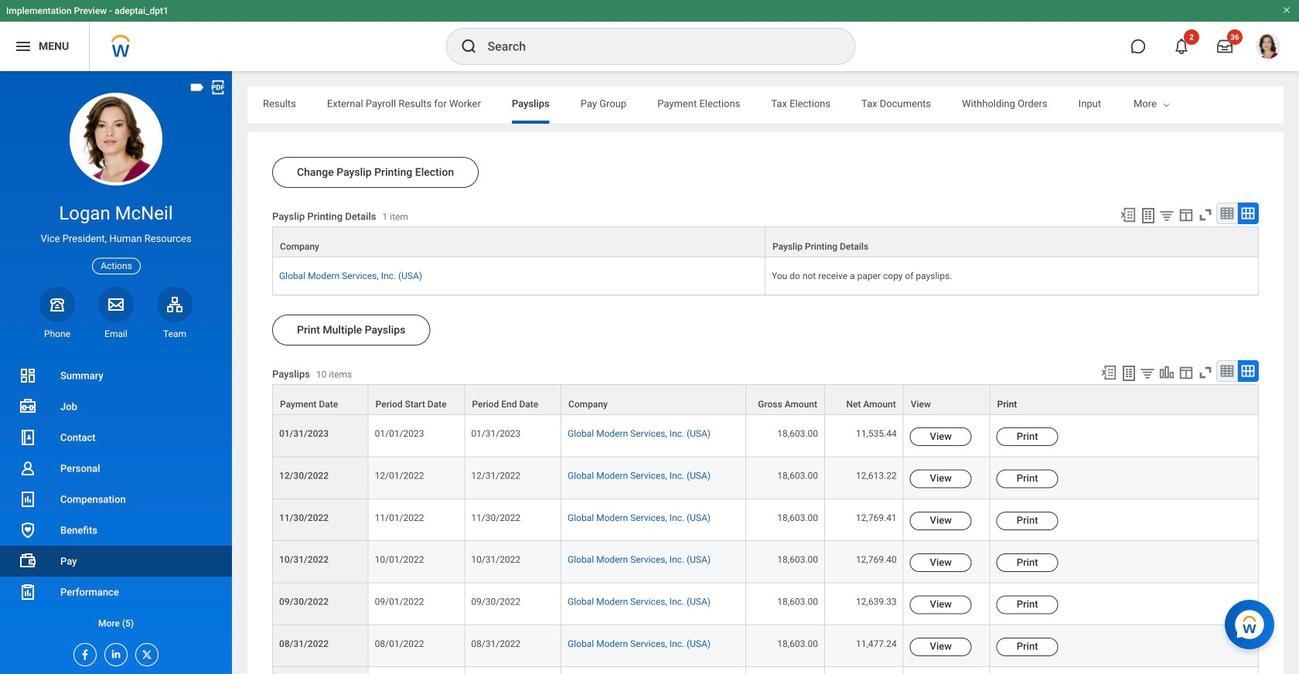 Task type: describe. For each thing, give the bounding box(es) containing it.
tag image
[[189, 79, 206, 96]]

job image
[[19, 398, 37, 416]]

justify image
[[14, 37, 32, 56]]

2 row from the top
[[272, 258, 1260, 296]]

export to excel image for export to worksheets image associated with left select to filter grid data 'icon'
[[1101, 364, 1118, 381]]

profile logan mcneil image
[[1256, 34, 1281, 62]]

0 vertical spatial select to filter grid data image
[[1159, 207, 1176, 224]]

2 fullscreen image from the top
[[1198, 364, 1215, 381]]

search image
[[460, 37, 479, 56]]

1 click to view/edit grid preferences image from the top
[[1178, 207, 1195, 224]]

export to excel image for export to worksheets image for topmost select to filter grid data 'icon'
[[1120, 207, 1137, 224]]

facebook image
[[74, 644, 91, 661]]

email logan mcneil element
[[98, 328, 134, 340]]

5 cell from the left
[[825, 668, 904, 675]]

inbox large image
[[1218, 39, 1233, 54]]

expand table image for table icon
[[1241, 206, 1256, 221]]

personal image
[[19, 460, 37, 478]]

8 row from the top
[[272, 584, 1260, 626]]

1 row from the top
[[272, 227, 1260, 258]]

Search Workday  search field
[[488, 29, 824, 63]]

team logan mcneil element
[[157, 328, 193, 340]]

export to worksheets image for left select to filter grid data 'icon'
[[1120, 364, 1139, 383]]

linkedin image
[[105, 644, 122, 661]]

mail image
[[107, 295, 125, 314]]

7 cell from the left
[[991, 668, 1260, 675]]

1 vertical spatial toolbar
[[1094, 361, 1260, 385]]

7 row from the top
[[272, 542, 1260, 584]]

6 cell from the left
[[904, 668, 991, 675]]

6 row from the top
[[272, 500, 1260, 542]]

10 row from the top
[[272, 668, 1260, 675]]

5 row from the top
[[272, 458, 1260, 500]]

4 row from the top
[[272, 416, 1260, 458]]



Task type: locate. For each thing, give the bounding box(es) containing it.
0 vertical spatial export to excel image
[[1120, 207, 1137, 224]]

select to filter grid data image
[[1159, 207, 1176, 224], [1140, 365, 1157, 381]]

export to worksheets image
[[1140, 207, 1158, 225], [1120, 364, 1139, 383]]

1 horizontal spatial select to filter grid data image
[[1159, 207, 1176, 224]]

cell
[[369, 668, 465, 675], [465, 668, 562, 675], [562, 668, 747, 675], [747, 668, 825, 675], [825, 668, 904, 675], [904, 668, 991, 675], [991, 668, 1260, 675]]

1 vertical spatial click to view/edit grid preferences image
[[1178, 364, 1195, 381]]

contact image
[[19, 429, 37, 447]]

toolbar
[[1113, 203, 1260, 227], [1094, 361, 1260, 385]]

0 vertical spatial export to worksheets image
[[1140, 207, 1158, 225]]

click to view/edit grid preferences image left table image
[[1178, 364, 1195, 381]]

tab list
[[248, 87, 1300, 124]]

list
[[0, 361, 232, 639]]

3 cell from the left
[[562, 668, 747, 675]]

2 expand table image from the top
[[1241, 364, 1256, 379]]

fullscreen image left table icon
[[1198, 207, 1215, 224]]

1 vertical spatial export to worksheets image
[[1120, 364, 1139, 383]]

1 vertical spatial fullscreen image
[[1198, 364, 1215, 381]]

1 vertical spatial select to filter grid data image
[[1140, 365, 1157, 381]]

banner
[[0, 0, 1300, 71]]

expand table image right table image
[[1241, 364, 1256, 379]]

close environment banner image
[[1283, 5, 1292, 15]]

0 vertical spatial click to view/edit grid preferences image
[[1178, 207, 1195, 224]]

0 horizontal spatial export to worksheets image
[[1120, 364, 1139, 383]]

0 vertical spatial fullscreen image
[[1198, 207, 1215, 224]]

x image
[[136, 644, 153, 661]]

expand table image for table image
[[1241, 364, 1256, 379]]

phone logan mcneil element
[[39, 328, 75, 340]]

0 horizontal spatial select to filter grid data image
[[1140, 365, 1157, 381]]

summary image
[[19, 367, 37, 385]]

click to view/edit grid preferences image
[[1178, 207, 1195, 224], [1178, 364, 1195, 381]]

view printable version (pdf) image
[[210, 79, 227, 96]]

1 fullscreen image from the top
[[1198, 207, 1215, 224]]

performance image
[[19, 583, 37, 602]]

1 horizontal spatial export to excel image
[[1120, 207, 1137, 224]]

row
[[272, 227, 1260, 258], [272, 258, 1260, 296], [272, 385, 1260, 416], [272, 416, 1260, 458], [272, 458, 1260, 500], [272, 500, 1260, 542], [272, 542, 1260, 584], [272, 584, 1260, 626], [272, 626, 1260, 668], [272, 668, 1260, 675]]

1 cell from the left
[[369, 668, 465, 675]]

pay image
[[19, 552, 37, 571]]

phone image
[[46, 295, 68, 314]]

2 cell from the left
[[465, 668, 562, 675]]

benefits image
[[19, 521, 37, 540]]

1 vertical spatial export to excel image
[[1101, 364, 1118, 381]]

table image
[[1220, 206, 1236, 221]]

3 row from the top
[[272, 385, 1260, 416]]

row header
[[272, 668, 369, 675]]

9 row from the top
[[272, 626, 1260, 668]]

fullscreen image
[[1198, 207, 1215, 224], [1198, 364, 1215, 381]]

fullscreen image left table image
[[1198, 364, 1215, 381]]

2 click to view/edit grid preferences image from the top
[[1178, 364, 1195, 381]]

expand table image
[[1241, 206, 1256, 221], [1241, 364, 1256, 379]]

0 vertical spatial expand table image
[[1241, 206, 1256, 221]]

notifications large image
[[1174, 39, 1190, 54]]

1 expand table image from the top
[[1241, 206, 1256, 221]]

click to view/edit grid preferences image left table icon
[[1178, 207, 1195, 224]]

0 horizontal spatial export to excel image
[[1101, 364, 1118, 381]]

export to excel image
[[1120, 207, 1137, 224], [1101, 364, 1118, 381]]

4 cell from the left
[[747, 668, 825, 675]]

column header
[[272, 227, 766, 258]]

compensation image
[[19, 491, 37, 509]]

1 vertical spatial expand table image
[[1241, 364, 1256, 379]]

0 vertical spatial toolbar
[[1113, 203, 1260, 227]]

1 horizontal spatial export to worksheets image
[[1140, 207, 1158, 225]]

navigation pane region
[[0, 71, 232, 675]]

table image
[[1220, 364, 1236, 379]]

expand table image right table icon
[[1241, 206, 1256, 221]]

export to worksheets image for topmost select to filter grid data 'icon'
[[1140, 207, 1158, 225]]

view team image
[[166, 295, 184, 314]]



Task type: vqa. For each thing, say whether or not it's contained in the screenshot.
top Logan
no



